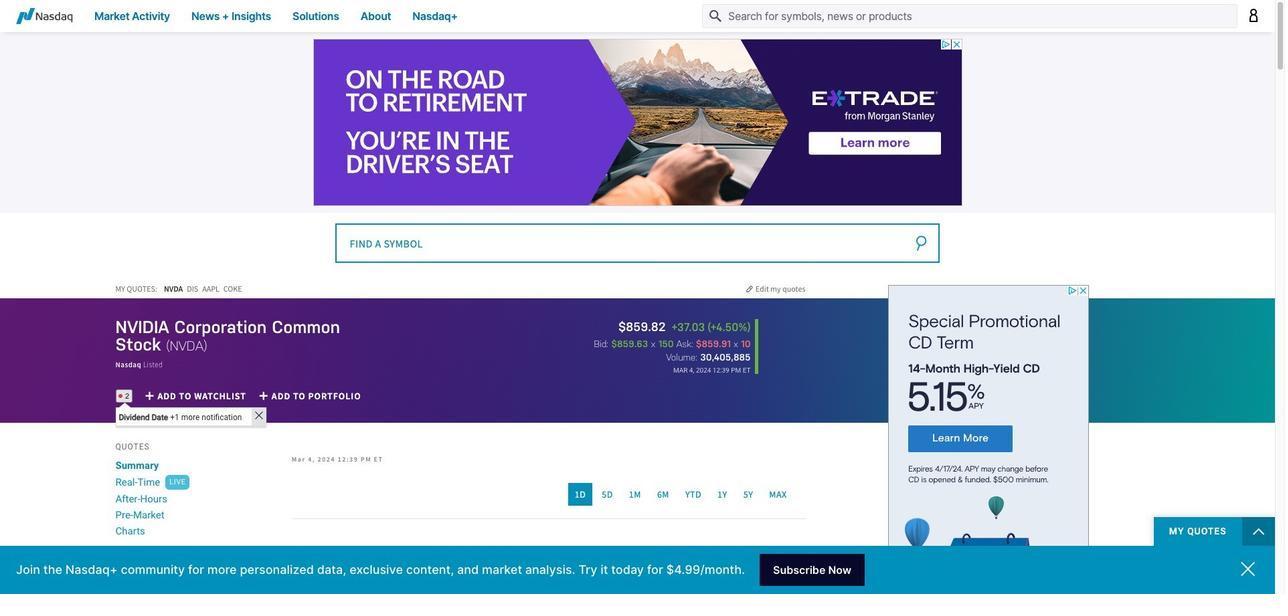 Task type: vqa. For each thing, say whether or not it's contained in the screenshot.
Article
no



Task type: describe. For each thing, give the bounding box(es) containing it.
primary navigation navigation
[[0, 0, 1276, 32]]

click to dismiss this message and remain on nasdaq.com image
[[1242, 562, 1256, 577]]



Task type: locate. For each thing, give the bounding box(es) containing it.
1 vertical spatial advertisement element
[[888, 285, 1089, 595]]

advertisement element
[[313, 39, 963, 206], [888, 285, 1089, 595]]

data as of element
[[674, 367, 751, 374]]

account login - click to log into your account image
[[1249, 8, 1260, 22]]

Find a Symbol text field
[[335, 224, 941, 263]]

homepage logo url - navigate back to the homepage image
[[16, 8, 73, 24]]

None search field
[[335, 223, 941, 263]]

0 vertical spatial advertisement element
[[313, 39, 963, 206]]

Search Button - Click to open the Search Overlay Modal Box text field
[[703, 4, 1238, 28]]



